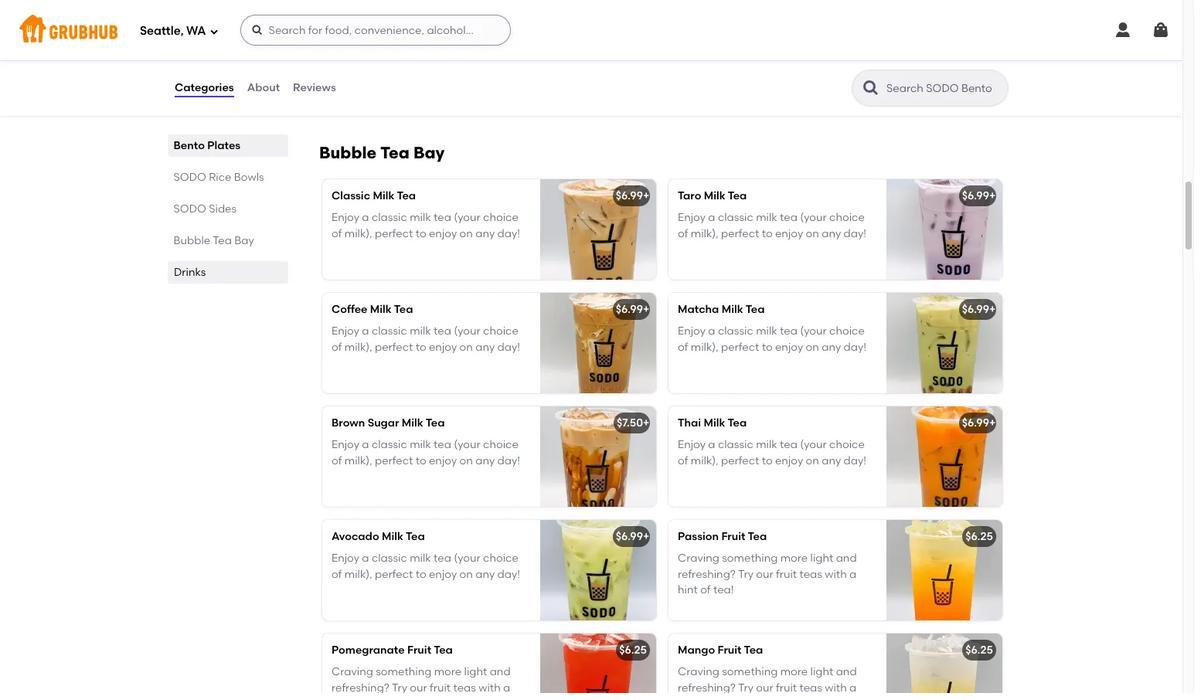 Task type: locate. For each thing, give the bounding box(es) containing it.
milk), for classic
[[345, 227, 372, 240]]

milk right classic
[[373, 190, 395, 203]]

of down classic
[[332, 227, 342, 240]]

0 horizontal spatial bay
[[235, 234, 255, 247]]

milk), for taro
[[691, 227, 719, 240]]

milk for classic milk tea
[[373, 190, 395, 203]]

(your for thai milk tea
[[801, 439, 827, 452]]

milk for matcha milk tea
[[757, 325, 778, 338]]

enjoy down classic
[[332, 211, 360, 225]]

fruit right pomegranate
[[408, 644, 432, 657]]

+ for avocado milk tea
[[643, 531, 650, 544]]

choice for brown sugar milk tea
[[483, 439, 519, 452]]

1 vertical spatial bubble
[[174, 234, 211, 247]]

1 vertical spatial bay
[[235, 234, 255, 247]]

sodo inside tab
[[174, 171, 207, 184]]

mango fruit tea
[[678, 644, 764, 657]]

perfect down brown sugar milk tea at the left bottom of the page
[[375, 455, 413, 468]]

enjoy down matcha
[[678, 325, 706, 338]]

tea right pomegranate
[[434, 644, 453, 657]]

enjoy a classic milk tea (your choice of milk), perfect to enjoy on any day! down brown sugar milk tea at the left bottom of the page
[[332, 439, 521, 468]]

0 vertical spatial sodo
[[174, 171, 207, 184]]

bento plates
[[174, 139, 241, 152]]

and for passion fruit tea
[[837, 552, 857, 566]]

milk),
[[345, 227, 372, 240], [691, 227, 719, 240], [345, 341, 372, 354], [691, 341, 719, 354], [345, 455, 372, 468], [691, 455, 719, 468], [345, 568, 372, 581]]

romain
[[332, 21, 373, 34]]

sodo left sides
[[174, 203, 207, 216]]

1 horizontal spatial svg image
[[1152, 21, 1171, 39]]

milk right avocado
[[382, 531, 404, 544]]

milk), for thai
[[691, 455, 719, 468]]

more for passion fruit tea
[[781, 552, 808, 566]]

milk for thai milk tea
[[704, 417, 726, 430]]

Search for food, convenience, alcohol... search field
[[240, 15, 511, 46]]

milk right thai on the right of the page
[[704, 417, 726, 430]]

to
[[416, 227, 427, 240], [762, 227, 773, 240], [416, 341, 427, 354], [762, 341, 773, 354], [416, 455, 427, 468], [762, 455, 773, 468], [416, 568, 427, 581]]

svg image up "about"
[[251, 24, 263, 36]]

1 sodo from the top
[[174, 171, 207, 184]]

svg image
[[251, 24, 263, 36], [209, 27, 219, 36]]

craving down pomegranate
[[332, 666, 373, 679]]

taro milk tea
[[678, 190, 747, 203]]

refreshing? inside craving something more light and refreshing? try our fruit teas with a hint of tea!
[[678, 568, 736, 581]]

bubble tea bay up classic milk tea
[[319, 143, 445, 162]]

enjoy a classic milk tea (your choice of milk), perfect to enjoy on any day! for coffee milk tea
[[332, 325, 521, 354]]

enjoy for coffee milk tea
[[429, 341, 457, 354]]

wa
[[186, 24, 206, 38]]

$7.50 +
[[617, 417, 650, 430]]

choice for taro milk tea
[[830, 211, 865, 225]]

perfect down classic milk tea
[[375, 227, 413, 240]]

classic for avocado
[[372, 552, 407, 566]]

refreshing? up tea!
[[678, 568, 736, 581]]

sodo
[[174, 171, 207, 184], [174, 203, 207, 216]]

bubble up classic
[[319, 143, 377, 162]]

try down pomegranate fruit tea
[[392, 682, 408, 694]]

enjoy down taro
[[678, 211, 706, 225]]

our for passion fruit tea
[[757, 568, 774, 581]]

enjoy a classic milk tea (your choice of milk), perfect to enjoy on any day! down the thai milk tea
[[678, 439, 867, 468]]

tea for classic milk tea
[[434, 211, 452, 225]]

enjoy for thai milk tea
[[776, 455, 804, 468]]

coffee milk tea image
[[541, 293, 657, 394]]

a
[[362, 211, 369, 225], [709, 211, 716, 225], [362, 325, 369, 338], [709, 325, 716, 338], [362, 439, 369, 452], [709, 439, 716, 452], [362, 552, 369, 566], [850, 568, 857, 581]]

bento plates tab
[[174, 138, 282, 154]]

milk for taro milk tea
[[704, 190, 726, 203]]

coffee
[[332, 303, 368, 316]]

matcha milk tea
[[678, 303, 765, 316]]

our down mango fruit tea
[[757, 682, 774, 694]]

0 horizontal spatial bubble
[[174, 234, 211, 247]]

fruit for pomegranate fruit tea
[[430, 682, 451, 694]]

perfect down avocado milk tea
[[375, 568, 413, 581]]

2 craving something more light and refreshing? try our fruit teas with  from the left
[[678, 666, 857, 694]]

tea up craving something more light and refreshing? try our fruit teas with a hint of tea!
[[748, 531, 767, 544]]

to for avocado milk tea
[[416, 568, 427, 581]]

(your
[[454, 211, 481, 225], [801, 211, 827, 225], [454, 325, 481, 338], [801, 325, 827, 338], [454, 439, 481, 452], [801, 439, 827, 452], [454, 552, 481, 566]]

tea for taro milk tea
[[780, 211, 798, 225]]

any for classic milk tea
[[476, 227, 495, 240]]

enjoy down thai on the right of the page
[[678, 439, 706, 452]]

enjoy down coffee
[[332, 325, 360, 338]]

taro milk tea image
[[887, 179, 1003, 280]]

sides
[[209, 203, 237, 216]]

classic down coffee milk tea
[[372, 325, 407, 338]]

0 horizontal spatial svg image
[[1114, 21, 1133, 39]]

something inside craving something more light and refreshing? try our fruit teas with a hint of tea!
[[723, 552, 778, 566]]

pomegranate
[[332, 644, 405, 657]]

svg image right wa
[[209, 27, 219, 36]]

tea right taro
[[728, 190, 747, 203]]

enjoy for coffee
[[332, 325, 360, 338]]

a for brown
[[362, 439, 369, 452]]

svg image
[[1114, 21, 1133, 39], [1152, 21, 1171, 39]]

Search SODO Bento search field
[[886, 81, 1004, 96]]

$6.25
[[966, 531, 994, 544], [620, 644, 647, 657], [966, 644, 994, 657]]

with
[[825, 568, 847, 581], [479, 682, 501, 694], [825, 682, 847, 694]]

a inside craving something more light and refreshing? try our fruit teas with a hint of tea!
[[850, 568, 857, 581]]

craving something more light and refreshing? try our fruit teas with 
[[332, 666, 511, 694], [678, 666, 857, 694]]

classic down matcha milk tea
[[718, 325, 754, 338]]

of for taro milk tea
[[678, 227, 689, 240]]

of down avocado
[[332, 568, 342, 581]]

tea for coffee milk tea
[[434, 325, 452, 338]]

of down matcha
[[678, 341, 689, 354]]

milk), for avocado
[[345, 568, 372, 581]]

our down pomegranate fruit tea
[[410, 682, 427, 694]]

to for brown sugar milk tea
[[416, 455, 427, 468]]

classic down taro milk tea
[[718, 211, 754, 225]]

milk), down classic
[[345, 227, 372, 240]]

tea
[[434, 211, 452, 225], [780, 211, 798, 225], [434, 325, 452, 338], [780, 325, 798, 338], [434, 439, 452, 452], [780, 439, 798, 452], [434, 552, 452, 566]]

of for brown sugar milk tea
[[332, 455, 342, 468]]

hint
[[678, 584, 698, 597]]

milk for brown sugar milk tea
[[410, 439, 431, 452]]

enjoy a classic milk tea (your choice of milk), perfect to enjoy on any day! down taro milk tea
[[678, 211, 867, 240]]

of down coffee
[[332, 341, 342, 354]]

fruit
[[722, 531, 746, 544], [408, 644, 432, 657], [718, 644, 742, 657]]

bay inside bubble tea bay tab
[[235, 234, 255, 247]]

choice for thai milk tea
[[830, 439, 865, 452]]

salad
[[375, 21, 406, 34]]

milk for classic milk tea
[[410, 211, 431, 225]]

perfect
[[375, 227, 413, 240], [722, 227, 760, 240], [375, 341, 413, 354], [722, 341, 760, 354], [375, 455, 413, 468], [722, 455, 760, 468], [375, 568, 413, 581]]

perfect down coffee milk tea
[[375, 341, 413, 354]]

with for passion fruit tea
[[825, 568, 847, 581]]

fruit right passion
[[722, 531, 746, 544]]

milk), down brown
[[345, 455, 372, 468]]

enjoy a classic milk tea (your choice of milk), perfect to enjoy on any day! down avocado milk tea
[[332, 552, 521, 581]]

milk), down the thai milk tea
[[691, 455, 719, 468]]

milk
[[410, 211, 431, 225], [757, 211, 778, 225], [410, 325, 431, 338], [757, 325, 778, 338], [410, 439, 431, 452], [757, 439, 778, 452], [410, 552, 431, 566]]

and inside craving something more light and refreshing? try our fruit teas with a hint of tea!
[[837, 552, 857, 566]]

enjoy a classic milk tea (your choice of milk), perfect to enjoy on any day! down matcha milk tea
[[678, 325, 867, 354]]

sugar
[[368, 417, 399, 430]]

teas
[[800, 568, 823, 581], [454, 682, 476, 694], [800, 682, 823, 694]]

more for mango fruit tea
[[781, 666, 808, 679]]

seattle, wa
[[140, 24, 206, 38]]

teas inside craving something more light and refreshing? try our fruit teas with a hint of tea!
[[800, 568, 823, 581]]

craving down passion
[[678, 552, 720, 566]]

tea for mango fruit tea
[[744, 644, 764, 657]]

coffee milk tea
[[332, 303, 413, 316]]

any for coffee milk tea
[[476, 341, 495, 354]]

of
[[332, 227, 342, 240], [678, 227, 689, 240], [332, 341, 342, 354], [678, 341, 689, 354], [332, 455, 342, 468], [678, 455, 689, 468], [332, 568, 342, 581], [701, 584, 711, 597]]

of down thai on the right of the page
[[678, 455, 689, 468]]

$6.99 + for classic milk tea
[[616, 190, 650, 203]]

a for coffee
[[362, 325, 369, 338]]

milk for taro milk tea
[[757, 211, 778, 225]]

of for avocado milk tea
[[332, 568, 342, 581]]

tea right matcha
[[746, 303, 765, 316]]

classic for coffee
[[372, 325, 407, 338]]

reviews
[[293, 81, 336, 94]]

craving
[[678, 552, 720, 566], [332, 666, 373, 679], [678, 666, 720, 679]]

search icon image
[[862, 79, 881, 97]]

0 horizontal spatial bubble tea bay
[[174, 234, 255, 247]]

0 vertical spatial bubble
[[319, 143, 377, 162]]

craving for mango
[[678, 666, 720, 679]]

on for thai milk tea
[[806, 455, 820, 468]]

taro
[[678, 190, 702, 203]]

sodo sides tab
[[174, 201, 282, 217]]

on
[[460, 227, 473, 240], [806, 227, 820, 240], [460, 341, 473, 354], [806, 341, 820, 354], [460, 455, 473, 468], [806, 455, 820, 468], [460, 568, 473, 581]]

1 horizontal spatial craving something more light and refreshing? try our fruit teas with 
[[678, 666, 857, 694]]

craving inside craving something more light and refreshing? try our fruit teas with a hint of tea!
[[678, 552, 720, 566]]

milk), down avocado
[[345, 568, 372, 581]]

classic down brown sugar milk tea at the left bottom of the page
[[372, 439, 407, 452]]

bay down sodo sides tab
[[235, 234, 255, 247]]

with inside craving something more light and refreshing? try our fruit teas with a hint of tea!
[[825, 568, 847, 581]]

something for passion
[[723, 552, 778, 566]]

classic
[[372, 211, 407, 225], [718, 211, 754, 225], [372, 325, 407, 338], [718, 325, 754, 338], [372, 439, 407, 452], [718, 439, 754, 452], [372, 552, 407, 566]]

refreshing? down pomegranate
[[332, 682, 390, 694]]

milk), down coffee
[[345, 341, 372, 354]]

craving something more light and refreshing? try our fruit teas with  down mango fruit tea
[[678, 666, 857, 694]]

light for passion fruit tea
[[811, 552, 834, 566]]

enjoy
[[332, 211, 360, 225], [678, 211, 706, 225], [332, 325, 360, 338], [678, 325, 706, 338], [332, 439, 360, 452], [678, 439, 706, 452], [332, 552, 360, 566]]

bubble
[[319, 143, 377, 162], [174, 234, 211, 247]]

of right the 'hint'
[[701, 584, 711, 597]]

something down mango fruit tea
[[723, 666, 778, 679]]

our inside craving something more light and refreshing? try our fruit teas with a hint of tea!
[[757, 568, 774, 581]]

bay up classic milk tea
[[414, 143, 445, 162]]

1 horizontal spatial bubble tea bay
[[319, 143, 445, 162]]

bento
[[174, 139, 205, 152]]

enjoy a classic milk tea (your choice of milk), perfect to enjoy on any day! for thai milk tea
[[678, 439, 867, 468]]

perfect for matcha milk tea
[[722, 341, 760, 354]]

sodo rice bowls tab
[[174, 169, 282, 186]]

day! for avocado milk tea
[[498, 568, 521, 581]]

fruit right mango
[[718, 644, 742, 657]]

milk
[[373, 190, 395, 203], [704, 190, 726, 203], [370, 303, 392, 316], [722, 303, 744, 316], [402, 417, 424, 430], [704, 417, 726, 430], [382, 531, 404, 544]]

enjoy for brown sugar milk tea
[[429, 455, 457, 468]]

classic for classic
[[372, 211, 407, 225]]

refreshing? for passion
[[678, 568, 736, 581]]

and
[[837, 552, 857, 566], [490, 666, 511, 679], [837, 666, 857, 679]]

enjoy for taro
[[678, 211, 706, 225]]

our
[[757, 568, 774, 581], [410, 682, 427, 694], [757, 682, 774, 694]]

passion
[[678, 531, 719, 544]]

tea right avocado
[[406, 531, 425, 544]]

tea right thai on the right of the page
[[728, 417, 747, 430]]

classic down avocado milk tea
[[372, 552, 407, 566]]

of down brown
[[332, 455, 342, 468]]

our for pomegranate fruit tea
[[410, 682, 427, 694]]

enjoy a classic milk tea (your choice of milk), perfect to enjoy on any day!
[[332, 211, 521, 240], [678, 211, 867, 240], [332, 325, 521, 354], [678, 325, 867, 354], [332, 439, 521, 468], [678, 439, 867, 468], [332, 552, 521, 581]]

something for pomegranate
[[376, 666, 432, 679]]

light inside craving something more light and refreshing? try our fruit teas with a hint of tea!
[[811, 552, 834, 566]]

any
[[476, 227, 495, 240], [822, 227, 842, 240], [476, 341, 495, 354], [822, 341, 842, 354], [476, 455, 495, 468], [822, 455, 842, 468], [476, 568, 495, 581]]

2 sodo from the top
[[174, 203, 207, 216]]

refreshing?
[[678, 568, 736, 581], [332, 682, 390, 694], [678, 682, 736, 694]]

something down passion fruit tea
[[723, 552, 778, 566]]

bubble tea bay inside tab
[[174, 234, 255, 247]]

enjoy
[[429, 227, 457, 240], [776, 227, 804, 240], [429, 341, 457, 354], [776, 341, 804, 354], [429, 455, 457, 468], [776, 455, 804, 468], [429, 568, 457, 581]]

our down passion fruit tea
[[757, 568, 774, 581]]

milk right matcha
[[722, 303, 744, 316]]

milk right taro
[[704, 190, 726, 203]]

tea inside tab
[[213, 234, 232, 247]]

brown sugar milk tea image
[[541, 407, 657, 507]]

of for classic milk tea
[[332, 227, 342, 240]]

craving down mango
[[678, 666, 720, 679]]

something down pomegranate fruit tea
[[376, 666, 432, 679]]

enjoy down brown
[[332, 439, 360, 452]]

craving something more light and refreshing? try our fruit teas with  down pomegranate fruit tea
[[332, 666, 511, 694]]

1 vertical spatial sodo
[[174, 203, 207, 216]]

tea right coffee
[[394, 303, 413, 316]]

classic for taro
[[718, 211, 754, 225]]

sodo sides
[[174, 203, 237, 216]]

light
[[811, 552, 834, 566], [465, 666, 487, 679], [811, 666, 834, 679]]

classic down classic milk tea
[[372, 211, 407, 225]]

$6.99 +
[[616, 190, 650, 203], [963, 190, 996, 203], [616, 303, 650, 316], [963, 303, 996, 316], [963, 417, 996, 430], [616, 531, 650, 544]]

classic down the thai milk tea
[[718, 439, 754, 452]]

sodo for sodo rice bowls
[[174, 171, 207, 184]]

fruit inside craving something more light and refreshing? try our fruit teas with a hint of tea!
[[777, 568, 797, 581]]

day!
[[498, 227, 521, 240], [844, 227, 867, 240], [498, 341, 521, 354], [844, 341, 867, 354], [498, 455, 521, 468], [844, 455, 867, 468], [498, 568, 521, 581]]

try inside craving something more light and refreshing? try our fruit teas with a hint of tea!
[[739, 568, 754, 581]]

something
[[723, 552, 778, 566], [376, 666, 432, 679], [723, 666, 778, 679]]

$6.99 for thai milk tea
[[963, 417, 990, 430]]

enjoy a classic milk tea (your choice of milk), perfect to enjoy on any day! down coffee milk tea
[[332, 325, 521, 354]]

fruit
[[777, 568, 797, 581], [430, 682, 451, 694], [777, 682, 797, 694]]

of down taro
[[678, 227, 689, 240]]

enjoy down avocado
[[332, 552, 360, 566]]

tea
[[380, 143, 410, 162], [397, 190, 416, 203], [728, 190, 747, 203], [213, 234, 232, 247], [394, 303, 413, 316], [746, 303, 765, 316], [426, 417, 445, 430], [728, 417, 747, 430], [406, 531, 425, 544], [748, 531, 767, 544], [434, 644, 453, 657], [744, 644, 764, 657]]

1 craving something more light and refreshing? try our fruit teas with  from the left
[[332, 666, 511, 694]]

milk), down matcha
[[691, 341, 719, 354]]

bubble tea bay down sodo sides
[[174, 234, 255, 247]]

milk right coffee
[[370, 303, 392, 316]]

try for mango
[[739, 682, 754, 694]]

choice
[[483, 211, 519, 225], [830, 211, 865, 225], [483, 325, 519, 338], [830, 325, 865, 338], [483, 439, 519, 452], [830, 439, 865, 452], [483, 552, 519, 566]]

perfect down the thai milk tea
[[722, 455, 760, 468]]

classic
[[332, 190, 371, 203]]

sodo for sodo sides
[[174, 203, 207, 216]]

sodo inside sodo sides tab
[[174, 203, 207, 216]]

tea right classic
[[397, 190, 416, 203]]

try down passion fruit tea
[[739, 568, 754, 581]]

perfect down matcha milk tea
[[722, 341, 760, 354]]

enjoy a classic milk tea (your choice of milk), perfect to enjoy on any day! for taro milk tea
[[678, 211, 867, 240]]

1 vertical spatial bubble tea bay
[[174, 234, 255, 247]]

milk), down taro milk tea
[[691, 227, 719, 240]]

2 svg image from the left
[[1152, 21, 1171, 39]]

tea down sides
[[213, 234, 232, 247]]

$6.99
[[616, 190, 643, 203], [963, 190, 990, 203], [616, 303, 643, 316], [963, 303, 990, 316], [963, 417, 990, 430], [616, 531, 643, 544]]

perfect down taro milk tea
[[722, 227, 760, 240]]

more
[[781, 552, 808, 566], [434, 666, 462, 679], [781, 666, 808, 679]]

drinks tab
[[174, 265, 282, 281]]

(your for taro milk tea
[[801, 211, 827, 225]]

bubble up drinks
[[174, 234, 211, 247]]

refreshing? down mango
[[678, 682, 736, 694]]

sodo left rice
[[174, 171, 207, 184]]

tea right mango
[[744, 644, 764, 657]]

bubble tea bay
[[319, 143, 445, 162], [174, 234, 255, 247]]

bay
[[414, 143, 445, 162], [235, 234, 255, 247]]

0 horizontal spatial craving something more light and refreshing? try our fruit teas with 
[[332, 666, 511, 694]]

try
[[739, 568, 754, 581], [392, 682, 408, 694], [739, 682, 754, 694]]

enjoy a classic milk tea (your choice of milk), perfect to enjoy on any day! down classic milk tea
[[332, 211, 521, 240]]

perfect for thai milk tea
[[722, 455, 760, 468]]

with for mango fruit tea
[[825, 682, 847, 694]]

+
[[643, 190, 650, 203], [990, 190, 996, 203], [643, 303, 650, 316], [990, 303, 996, 316], [643, 417, 650, 430], [990, 417, 996, 430], [643, 531, 650, 544]]

milk for matcha milk tea
[[722, 303, 744, 316]]

1 horizontal spatial bay
[[414, 143, 445, 162]]

more inside craving something more light and refreshing? try our fruit teas with a hint of tea!
[[781, 552, 808, 566]]

try down mango fruit tea
[[739, 682, 754, 694]]

0 vertical spatial bay
[[414, 143, 445, 162]]



Task type: describe. For each thing, give the bounding box(es) containing it.
milk), for matcha
[[691, 341, 719, 354]]

+ for matcha milk tea
[[990, 303, 996, 316]]

classic for brown
[[372, 439, 407, 452]]

a for matcha
[[709, 325, 716, 338]]

day! for brown sugar milk tea
[[498, 455, 521, 468]]

matcha
[[678, 303, 720, 316]]

seattle,
[[140, 24, 184, 38]]

1 horizontal spatial bubble
[[319, 143, 377, 162]]

milk for coffee milk tea
[[370, 303, 392, 316]]

any for taro milk tea
[[822, 227, 842, 240]]

of inside craving something more light and refreshing? try our fruit teas with a hint of tea!
[[701, 584, 711, 597]]

a for thai
[[709, 439, 716, 452]]

perfect for avocado milk tea
[[375, 568, 413, 581]]

any for avocado milk tea
[[476, 568, 495, 581]]

choice for classic milk tea
[[483, 211, 519, 225]]

a for classic
[[362, 211, 369, 225]]

choice for matcha milk tea
[[830, 325, 865, 338]]

reviews button
[[292, 60, 337, 116]]

$6.99 + for coffee milk tea
[[616, 303, 650, 316]]

thai milk tea image
[[887, 407, 1003, 507]]

brown sugar milk tea
[[332, 417, 445, 430]]

categories
[[175, 81, 234, 94]]

milk for thai milk tea
[[757, 439, 778, 452]]

classic milk tea
[[332, 190, 416, 203]]

romain salad image
[[541, 11, 657, 111]]

of for coffee milk tea
[[332, 341, 342, 354]]

to for thai milk tea
[[762, 455, 773, 468]]

enjoy a classic milk tea (your choice of milk), perfect to enjoy on any day! for avocado milk tea
[[332, 552, 521, 581]]

on for avocado milk tea
[[460, 568, 473, 581]]

perfect for brown sugar milk tea
[[375, 455, 413, 468]]

$6.99 for avocado milk tea
[[616, 531, 643, 544]]

avocado milk tea
[[332, 531, 425, 544]]

perfect for coffee milk tea
[[375, 341, 413, 354]]

plates
[[208, 139, 241, 152]]

1 horizontal spatial svg image
[[251, 24, 263, 36]]

fruit for passion fruit tea
[[777, 568, 797, 581]]

craving something more light and refreshing? try our fruit teas with  for mango fruit tea
[[678, 666, 857, 694]]

main navigation navigation
[[0, 0, 1183, 60]]

+ for thai milk tea
[[990, 417, 996, 430]]

(your for classic milk tea
[[454, 211, 481, 225]]

milk for avocado milk tea
[[410, 552, 431, 566]]

about
[[247, 81, 280, 94]]

categories button
[[174, 60, 235, 116]]

tea for classic milk tea
[[397, 190, 416, 203]]

avocado
[[332, 531, 379, 544]]

fruit for passion
[[722, 531, 746, 544]]

refreshing? for pomegranate
[[332, 682, 390, 694]]

a for taro
[[709, 211, 716, 225]]

tea for pomegranate fruit tea
[[434, 644, 453, 657]]

milk), for brown
[[345, 455, 372, 468]]

light for mango fruit tea
[[811, 666, 834, 679]]

(your for brown sugar milk tea
[[454, 439, 481, 452]]

enjoy for avocado
[[332, 552, 360, 566]]

tea for coffee milk tea
[[394, 303, 413, 316]]

perfect for taro milk tea
[[722, 227, 760, 240]]

bubble inside tab
[[174, 234, 211, 247]]

bowls
[[235, 171, 265, 184]]

+ for coffee milk tea
[[643, 303, 650, 316]]

of for thai milk tea
[[678, 455, 689, 468]]

pomegranate fruit tea image
[[541, 634, 657, 694]]

and for pomegranate fruit tea
[[490, 666, 511, 679]]

milk), for coffee
[[345, 341, 372, 354]]

craving for pomegranate
[[332, 666, 373, 679]]

classic milk tea image
[[541, 179, 657, 280]]

day! for classic milk tea
[[498, 227, 521, 240]]

teas for passion fruit tea
[[800, 568, 823, 581]]

romain salad button
[[323, 11, 657, 111]]

on for matcha milk tea
[[806, 341, 820, 354]]

to for classic milk tea
[[416, 227, 427, 240]]

$6.99 for taro milk tea
[[963, 190, 990, 203]]

avocado milk tea image
[[541, 521, 657, 621]]

milk right sugar
[[402, 417, 424, 430]]

0 vertical spatial bubble tea bay
[[319, 143, 445, 162]]

pomegranate fruit tea
[[332, 644, 453, 657]]

any for thai milk tea
[[822, 455, 842, 468]]

enjoy for matcha milk tea
[[776, 341, 804, 354]]

$6.99 for classic milk tea
[[616, 190, 643, 203]]

fruit for mango fruit tea
[[777, 682, 797, 694]]

on for brown sugar milk tea
[[460, 455, 473, 468]]

sodo rice bowls
[[174, 171, 265, 184]]

tea for avocado milk tea
[[406, 531, 425, 544]]

passion fruit tea
[[678, 531, 767, 544]]

mango
[[678, 644, 715, 657]]

to for coffee milk tea
[[416, 341, 427, 354]]

+ for taro milk tea
[[990, 190, 996, 203]]

tea right sugar
[[426, 417, 445, 430]]

(your for matcha milk tea
[[801, 325, 827, 338]]

(your for coffee milk tea
[[454, 325, 481, 338]]

tea!
[[714, 584, 734, 597]]

$7.50
[[617, 417, 643, 430]]

rice
[[209, 171, 232, 184]]

romain salad
[[332, 21, 406, 34]]

$6.99 + for matcha milk tea
[[963, 303, 996, 316]]

thai milk tea
[[678, 417, 747, 430]]

thai
[[678, 417, 702, 430]]

more for pomegranate fruit tea
[[434, 666, 462, 679]]

choice for coffee milk tea
[[483, 325, 519, 338]]

a for avocado
[[362, 552, 369, 566]]

on for taro milk tea
[[806, 227, 820, 240]]

fruit for mango
[[718, 644, 742, 657]]

enjoy for classic
[[332, 211, 360, 225]]

on for classic milk tea
[[460, 227, 473, 240]]

try for pomegranate
[[392, 682, 408, 694]]

tea for thai milk tea
[[780, 439, 798, 452]]

craving something more light and refreshing? try our fruit teas with a hint of tea!
[[678, 552, 857, 597]]

bubble tea bay tab
[[174, 233, 282, 249]]

0 horizontal spatial svg image
[[209, 27, 219, 36]]

1 svg image from the left
[[1114, 21, 1133, 39]]

$6.25 for $6.99
[[966, 531, 994, 544]]

milk for avocado milk tea
[[382, 531, 404, 544]]

teas for mango fruit tea
[[800, 682, 823, 694]]

brown
[[332, 417, 365, 430]]

about button
[[246, 60, 281, 116]]

of for matcha milk tea
[[678, 341, 689, 354]]

tea for brown sugar milk tea
[[434, 439, 452, 452]]

+ for brown sugar milk tea
[[643, 417, 650, 430]]

tea for taro milk tea
[[728, 190, 747, 203]]

tea up classic milk tea
[[380, 143, 410, 162]]

any for brown sugar milk tea
[[476, 455, 495, 468]]

mango fruit tea image
[[887, 634, 1003, 694]]

classic for matcha
[[718, 325, 754, 338]]

tea for avocado milk tea
[[434, 552, 452, 566]]

matcha milk tea image
[[887, 293, 1003, 394]]

passion fruit tea image
[[887, 521, 1003, 621]]

drinks
[[174, 266, 206, 279]]

tea for matcha milk tea
[[746, 303, 765, 316]]

day! for thai milk tea
[[844, 455, 867, 468]]



Task type: vqa. For each thing, say whether or not it's contained in the screenshot.
:
no



